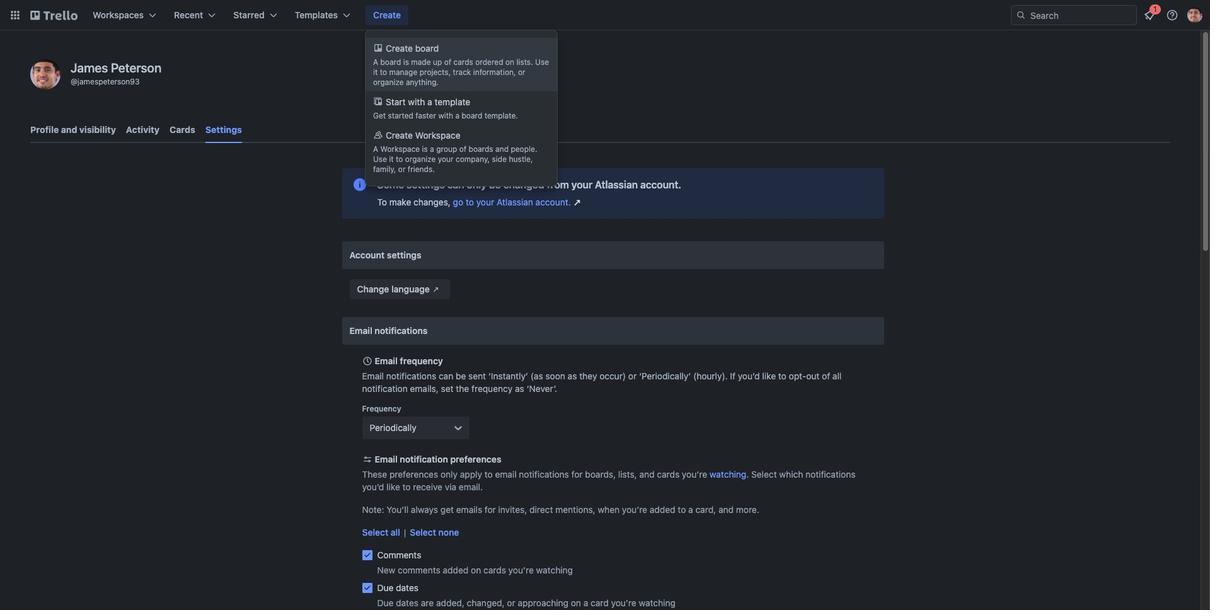 Task type: vqa. For each thing, say whether or not it's contained in the screenshot.
0 NOTIFICATIONS image
no



Task type: describe. For each thing, give the bounding box(es) containing it.
james peterson (jamespeterson93) image
[[1188, 8, 1203, 23]]

boards,
[[585, 469, 616, 480]]

on inside create board a board is made up of cards ordered on lists. use it to manage projects, track information, or organize anything.
[[506, 57, 515, 67]]

go
[[453, 197, 464, 207]]

(as
[[531, 371, 543, 382]]

. select which notifications you'd like to receive via email.
[[362, 469, 856, 493]]

profile and visibility
[[30, 124, 116, 135]]

0 vertical spatial frequency
[[400, 356, 443, 366]]

1 vertical spatial preferences
[[390, 469, 438, 480]]

are
[[421, 598, 434, 609]]

1 vertical spatial with
[[439, 111, 453, 120]]

your inside 'create workspace a workspace is a group of boards and people. use it to organize your company, side hustle, family, or friends.'
[[438, 155, 454, 164]]

is for board
[[403, 57, 409, 67]]

is for workspace
[[422, 144, 428, 154]]

soon
[[546, 371, 566, 382]]

0 vertical spatial workspace
[[415, 130, 461, 141]]

when
[[598, 505, 620, 515]]

company,
[[456, 155, 490, 164]]

recent button
[[167, 5, 223, 25]]

1 horizontal spatial account.
[[641, 179, 682, 190]]

1 horizontal spatial select
[[410, 527, 436, 538]]

visibility
[[79, 124, 116, 135]]

to right go on the top of the page
[[466, 197, 474, 207]]

which
[[780, 469, 804, 480]]

1 vertical spatial your
[[572, 179, 593, 190]]

changes,
[[414, 197, 451, 207]]

settings
[[205, 124, 242, 135]]

frequency inside email notifications can be sent 'instantly' (as soon as they occur) or 'periodically' (hourly). if you'd like to opt-out of all notification emails, set the frequency as 'never'.
[[472, 383, 513, 394]]

it inside 'create workspace a workspace is a group of boards and people. use it to organize your company, side hustle, family, or friends.'
[[389, 155, 394, 164]]

notifications up direct
[[519, 469, 569, 480]]

1 horizontal spatial board
[[415, 43, 439, 54]]

1 vertical spatial as
[[515, 383, 525, 394]]

settings for account
[[387, 250, 422, 260]]

0 vertical spatial with
[[408, 96, 425, 107]]

email for email frequency
[[375, 356, 398, 366]]

email notification preferences
[[375, 454, 502, 465]]

friends.
[[408, 165, 435, 174]]

a down template
[[456, 111, 460, 120]]

create for create board a board is made up of cards ordered on lists. use it to manage projects, track information, or organize anything.
[[386, 43, 413, 54]]

use inside create board a board is made up of cards ordered on lists. use it to manage projects, track information, or organize anything.
[[535, 57, 549, 67]]

new
[[377, 565, 396, 576]]

opt-
[[789, 371, 807, 382]]

0 horizontal spatial on
[[471, 565, 481, 576]]

email
[[495, 469, 517, 480]]

james
[[71, 61, 108, 75]]

lists,
[[619, 469, 637, 480]]

like inside email notifications can be sent 'instantly' (as soon as they occur) or 'periodically' (hourly). if you'd like to opt-out of all notification emails, set the frequency as 'never'.
[[763, 371, 776, 382]]

and right lists,
[[640, 469, 655, 480]]

frequency
[[362, 404, 402, 414]]

cards
[[170, 124, 195, 135]]

notifications inside email notifications can be sent 'instantly' (as soon as they occur) or 'periodically' (hourly). if you'd like to opt-out of all notification emails, set the frequency as 'never'.
[[386, 371, 437, 382]]

account
[[350, 250, 385, 260]]

anything.
[[406, 78, 439, 87]]

be inside email notifications can be sent 'instantly' (as soon as they occur) or 'periodically' (hourly). if you'd like to opt-out of all notification emails, set the frequency as 'never'.
[[456, 371, 466, 382]]

hustle,
[[509, 155, 533, 164]]

via
[[445, 482, 457, 493]]

primary element
[[0, 0, 1211, 30]]

change language link
[[350, 279, 450, 300]]

you're right when
[[622, 505, 648, 515]]

get
[[441, 505, 454, 515]]

apply
[[460, 469, 482, 480]]

switch to… image
[[9, 9, 21, 21]]

you'd inside email notifications can be sent 'instantly' (as soon as they occur) or 'periodically' (hourly). if you'd like to opt-out of all notification emails, set the frequency as 'never'.
[[738, 371, 760, 382]]

start
[[386, 96, 406, 107]]

create board a board is made up of cards ordered on lists. use it to manage projects, track information, or organize anything.
[[373, 43, 549, 87]]

a inside 'create workspace a workspace is a group of boards and people. use it to organize your company, side hustle, family, or friends.'
[[430, 144, 434, 154]]

due dates
[[377, 583, 419, 593]]

notifications inside the . select which notifications you'd like to receive via email.
[[806, 469, 856, 480]]

0 vertical spatial as
[[568, 371, 577, 382]]

due dates are added, changed, or approaching on a card you're watching
[[377, 598, 676, 609]]

cards link
[[170, 119, 195, 141]]

you're up due dates are added, changed, or approaching on a card you're watching
[[509, 565, 534, 576]]

comments
[[377, 550, 422, 561]]

2 vertical spatial cards
[[484, 565, 506, 576]]

1 vertical spatial workspace
[[381, 144, 420, 154]]

to inside the . select which notifications you'd like to receive via email.
[[403, 482, 411, 493]]

create for create workspace a workspace is a group of boards and people. use it to organize your company, side hustle, family, or friends.
[[386, 130, 413, 141]]

go to your atlassian account.
[[453, 197, 571, 207]]

organize inside create board a board is made up of cards ordered on lists. use it to manage projects, track information, or organize anything.
[[373, 78, 404, 87]]

select inside the . select which notifications you'd like to receive via email.
[[752, 469, 777, 480]]

receive
[[413, 482, 443, 493]]

all inside email notifications can be sent 'instantly' (as soon as they occur) or 'periodically' (hourly). if you'd like to opt-out of all notification emails, set the frequency as 'never'.
[[833, 371, 842, 382]]

1 vertical spatial notification
[[400, 454, 448, 465]]

1 vertical spatial watching
[[536, 565, 573, 576]]

side
[[492, 155, 507, 164]]

0 vertical spatial be
[[489, 179, 501, 190]]

due for due dates are added, changed, or approaching on a card you're watching
[[377, 598, 394, 609]]

these
[[362, 469, 387, 480]]

more.
[[736, 505, 760, 515]]

jamespeterson93
[[78, 77, 140, 86]]

always
[[411, 505, 438, 515]]

change
[[357, 284, 389, 295]]

0 vertical spatial watching
[[710, 469, 747, 480]]

activity link
[[126, 119, 160, 141]]

|
[[404, 527, 406, 538]]

manage
[[389, 67, 418, 77]]

periodically
[[370, 423, 417, 433]]

new comments added on cards you're watching
[[377, 565, 573, 576]]

email notifications
[[350, 325, 428, 336]]

faster
[[416, 111, 436, 120]]

0 horizontal spatial for
[[485, 505, 496, 515]]

or inside email notifications can be sent 'instantly' (as soon as they occur) or 'periodically' (hourly). if you'd like to opt-out of all notification emails, set the frequency as 'never'.
[[629, 371, 637, 382]]

0 vertical spatial only
[[467, 179, 487, 190]]

family,
[[373, 165, 396, 174]]

you'd inside the . select which notifications you'd like to receive via email.
[[362, 482, 384, 493]]

invites,
[[499, 505, 527, 515]]

1 horizontal spatial your
[[477, 197, 495, 207]]

change language
[[357, 284, 430, 295]]

of for board
[[444, 57, 452, 67]]

email for email notifications can be sent 'instantly' (as soon as they occur) or 'periodically' (hourly). if you'd like to opt-out of all notification emails, set the frequency as 'never'.
[[362, 371, 384, 382]]

select none button
[[410, 527, 459, 539]]

create workspace a workspace is a group of boards and people. use it to organize your company, side hustle, family, or friends.
[[373, 130, 538, 174]]

'instantly'
[[489, 371, 528, 382]]

email for email notification preferences
[[375, 454, 398, 465]]

emails,
[[410, 383, 439, 394]]

profile
[[30, 124, 59, 135]]

direct
[[530, 505, 553, 515]]

recent
[[174, 9, 203, 20]]

people.
[[511, 144, 538, 154]]

dates for due dates are added, changed, or approaching on a card you're watching
[[396, 598, 419, 609]]

0 horizontal spatial board
[[381, 57, 401, 67]]

0 horizontal spatial all
[[391, 527, 400, 538]]

to
[[377, 197, 387, 207]]

'never'.
[[527, 383, 557, 394]]

watching link
[[710, 469, 747, 480]]

open information menu image
[[1167, 9, 1179, 21]]

settings for some
[[407, 179, 445, 190]]

workspaces button
[[85, 5, 164, 25]]

account settings
[[350, 250, 422, 260]]

changed
[[504, 179, 545, 190]]

1 vertical spatial account.
[[536, 197, 571, 207]]

0 horizontal spatial added
[[443, 565, 469, 576]]



Task type: locate. For each thing, give the bounding box(es) containing it.
1 horizontal spatial preferences
[[451, 454, 502, 465]]

is up "friends."
[[422, 144, 428, 154]]

template.
[[485, 111, 518, 120]]

only down the 'company,'
[[467, 179, 487, 190]]

1 vertical spatial use
[[373, 155, 387, 164]]

0 vertical spatial added
[[650, 505, 676, 515]]

2 a from the top
[[373, 144, 378, 154]]

1 vertical spatial on
[[471, 565, 481, 576]]

is inside create board a board is made up of cards ordered on lists. use it to manage projects, track information, or organize anything.
[[403, 57, 409, 67]]

added,
[[436, 598, 465, 609]]

email
[[350, 325, 373, 336], [375, 356, 398, 366], [362, 371, 384, 382], [375, 454, 398, 465]]

preferences
[[451, 454, 502, 465], [390, 469, 438, 480]]

1 horizontal spatial it
[[389, 155, 394, 164]]

a left made
[[373, 57, 378, 67]]

1 vertical spatial all
[[391, 527, 400, 538]]

a for create workspace
[[373, 144, 378, 154]]

0 horizontal spatial as
[[515, 383, 525, 394]]

be up go to your atlassian account.
[[489, 179, 501, 190]]

or down lists.
[[518, 67, 526, 77]]

1 horizontal spatial be
[[489, 179, 501, 190]]

workspace up family,
[[381, 144, 420, 154]]

1 vertical spatial for
[[485, 505, 496, 515]]

select
[[752, 469, 777, 480], [362, 527, 389, 538], [410, 527, 436, 538]]

to left card,
[[678, 505, 686, 515]]

and up side
[[496, 144, 509, 154]]

a up faster at the left of the page
[[428, 96, 432, 107]]

due for due dates
[[377, 583, 394, 593]]

select right .
[[752, 469, 777, 480]]

0 vertical spatial all
[[833, 371, 842, 382]]

watching up approaching
[[536, 565, 573, 576]]

2 dates from the top
[[396, 598, 419, 609]]

make
[[390, 197, 411, 207]]

to make changes,
[[377, 197, 453, 207]]

2 vertical spatial create
[[386, 130, 413, 141]]

all right out
[[833, 371, 842, 382]]

started
[[388, 111, 414, 120]]

2 vertical spatial on
[[571, 598, 581, 609]]

a up family,
[[373, 144, 378, 154]]

0 vertical spatial is
[[403, 57, 409, 67]]

a left card,
[[689, 505, 694, 515]]

can for notifications
[[439, 371, 454, 382]]

use right lists.
[[535, 57, 549, 67]]

0 vertical spatial settings
[[407, 179, 445, 190]]

or right family,
[[398, 165, 406, 174]]

0 horizontal spatial only
[[441, 469, 458, 480]]

added
[[650, 505, 676, 515], [443, 565, 469, 576]]

with up faster at the left of the page
[[408, 96, 425, 107]]

create inside create button
[[373, 9, 401, 20]]

a left card
[[584, 598, 589, 609]]

0 horizontal spatial organize
[[373, 78, 404, 87]]

notification inside email notifications can be sent 'instantly' (as soon as they occur) or 'periodically' (hourly). if you'd like to opt-out of all notification emails, set the frequency as 'never'.
[[362, 383, 408, 394]]

0 vertical spatial it
[[373, 67, 378, 77]]

2 horizontal spatial board
[[462, 111, 483, 120]]

occur)
[[600, 371, 626, 382]]

1 due from the top
[[377, 583, 394, 593]]

0 horizontal spatial account.
[[536, 197, 571, 207]]

2 vertical spatial watching
[[639, 598, 676, 609]]

Search field
[[1027, 6, 1137, 25]]

0 vertical spatial organize
[[373, 78, 404, 87]]

activity
[[126, 124, 160, 135]]

you'll
[[387, 505, 409, 515]]

cards right lists,
[[657, 469, 680, 480]]

to inside 'create workspace a workspace is a group of boards and people. use it to organize your company, side hustle, family, or friends.'
[[396, 155, 403, 164]]

templates
[[295, 9, 338, 20]]

all left |
[[391, 527, 400, 538]]

start with a template get started faster with a board template.
[[373, 96, 518, 120]]

cards inside create board a board is made up of cards ordered on lists. use it to manage projects, track information, or organize anything.
[[454, 57, 474, 67]]

organize down the manage
[[373, 78, 404, 87]]

board up made
[[415, 43, 439, 54]]

james peterson @ jamespeterson93
[[71, 61, 162, 86]]

the
[[456, 383, 469, 394]]

1 vertical spatial is
[[422, 144, 428, 154]]

organize inside 'create workspace a workspace is a group of boards and people. use it to organize your company, side hustle, family, or friends.'
[[405, 155, 436, 164]]

1 horizontal spatial of
[[460, 144, 467, 154]]

0 vertical spatial create
[[373, 9, 401, 20]]

0 horizontal spatial is
[[403, 57, 409, 67]]

back to home image
[[30, 5, 78, 25]]

workspaces
[[93, 9, 144, 20]]

group
[[437, 144, 457, 154]]

a left group
[[430, 144, 434, 154]]

you'd down these
[[362, 482, 384, 493]]

search image
[[1017, 10, 1027, 20]]

or
[[518, 67, 526, 77], [398, 165, 406, 174], [629, 371, 637, 382], [507, 598, 516, 609]]

to inside email notifications can be sent 'instantly' (as soon as they occur) or 'periodically' (hourly). if you'd like to opt-out of all notification emails, set the frequency as 'never'.
[[779, 371, 787, 382]]

on left card
[[571, 598, 581, 609]]

use up family,
[[373, 155, 387, 164]]

0 horizontal spatial select
[[362, 527, 389, 538]]

0 horizontal spatial like
[[387, 482, 400, 493]]

it inside create board a board is made up of cards ordered on lists. use it to manage projects, track information, or organize anything.
[[373, 67, 378, 77]]

it up family,
[[389, 155, 394, 164]]

settings down "friends."
[[407, 179, 445, 190]]

(hourly).
[[694, 371, 728, 382]]

0 vertical spatial a
[[373, 57, 378, 67]]

starred
[[234, 9, 265, 20]]

if
[[731, 371, 736, 382]]

notification up receive
[[400, 454, 448, 465]]

2 horizontal spatial select
[[752, 469, 777, 480]]

1 vertical spatial it
[[389, 155, 394, 164]]

2 horizontal spatial cards
[[657, 469, 680, 480]]

cards up changed,
[[484, 565, 506, 576]]

1 notification image
[[1143, 8, 1158, 23]]

select all button
[[362, 527, 400, 539]]

0 horizontal spatial cards
[[454, 57, 474, 67]]

1 vertical spatial only
[[441, 469, 458, 480]]

your right the from
[[572, 179, 593, 190]]

0 vertical spatial dates
[[396, 583, 419, 593]]

with
[[408, 96, 425, 107], [439, 111, 453, 120]]

use inside 'create workspace a workspace is a group of boards and people. use it to organize your company, side hustle, family, or friends.'
[[373, 155, 387, 164]]

1 horizontal spatial all
[[833, 371, 842, 382]]

of inside create board a board is made up of cards ordered on lists. use it to manage projects, track information, or organize anything.
[[444, 57, 452, 67]]

for
[[572, 469, 583, 480], [485, 505, 496, 515]]

1 horizontal spatial cards
[[484, 565, 506, 576]]

get
[[373, 111, 386, 120]]

to left opt-
[[779, 371, 787, 382]]

card,
[[696, 505, 717, 515]]

mentions,
[[556, 505, 596, 515]]

a inside create board a board is made up of cards ordered on lists. use it to manage projects, track information, or organize anything.
[[373, 57, 378, 67]]

or right changed,
[[507, 598, 516, 609]]

as down 'instantly'
[[515, 383, 525, 394]]

as left they
[[568, 371, 577, 382]]

frequency up emails,
[[400, 356, 443, 366]]

on
[[506, 57, 515, 67], [471, 565, 481, 576], [571, 598, 581, 609]]

board
[[415, 43, 439, 54], [381, 57, 401, 67], [462, 111, 483, 120]]

and right profile
[[61, 124, 77, 135]]

it left the manage
[[373, 67, 378, 77]]

like left opt-
[[763, 371, 776, 382]]

due down new
[[377, 583, 394, 593]]

language
[[392, 284, 430, 295]]

of up the 'company,'
[[460, 144, 467, 154]]

up
[[433, 57, 442, 67]]

1 vertical spatial frequency
[[472, 383, 513, 394]]

can for settings
[[448, 179, 465, 190]]

email inside email notifications can be sent 'instantly' (as soon as they occur) or 'periodically' (hourly). if you'd like to opt-out of all notification emails, set the frequency as 'never'.
[[362, 371, 384, 382]]

or inside create board a board is made up of cards ordered on lists. use it to manage projects, track information, or organize anything.
[[518, 67, 526, 77]]

you'd right if
[[738, 371, 760, 382]]

set
[[441, 383, 454, 394]]

email.
[[459, 482, 483, 493]]

1 horizontal spatial use
[[535, 57, 549, 67]]

0 horizontal spatial be
[[456, 371, 466, 382]]

for right emails
[[485, 505, 496, 515]]

0 horizontal spatial watching
[[536, 565, 573, 576]]

made
[[411, 57, 431, 67]]

cards
[[454, 57, 474, 67], [657, 469, 680, 480], [484, 565, 506, 576]]

sm image
[[430, 283, 443, 296]]

select right |
[[410, 527, 436, 538]]

0 vertical spatial on
[[506, 57, 515, 67]]

workspace up group
[[415, 130, 461, 141]]

0 horizontal spatial atlassian
[[497, 197, 533, 207]]

a for create board
[[373, 57, 378, 67]]

email for email notifications
[[350, 325, 373, 336]]

emails
[[456, 505, 483, 515]]

create inside create board a board is made up of cards ordered on lists. use it to manage projects, track information, or organize anything.
[[386, 43, 413, 54]]

1 vertical spatial added
[[443, 565, 469, 576]]

watching up more.
[[710, 469, 747, 480]]

create for create
[[373, 9, 401, 20]]

a inside 'create workspace a workspace is a group of boards and people. use it to organize your company, side hustle, family, or friends.'
[[373, 144, 378, 154]]

can up set
[[439, 371, 454, 382]]

your right go on the top of the page
[[477, 197, 495, 207]]

template
[[435, 96, 471, 107]]

like down these
[[387, 482, 400, 493]]

from
[[547, 179, 569, 190]]

2 due from the top
[[377, 598, 394, 609]]

email down change
[[350, 325, 373, 336]]

like inside the . select which notifications you'd like to receive via email.
[[387, 482, 400, 493]]

create button
[[366, 5, 409, 25]]

2 horizontal spatial of
[[822, 371, 831, 382]]

dates down due dates
[[396, 598, 419, 609]]

1 vertical spatial a
[[373, 144, 378, 154]]

frequency down sent
[[472, 383, 513, 394]]

select down note:
[[362, 527, 389, 538]]

1 horizontal spatial only
[[467, 179, 487, 190]]

of inside email notifications can be sent 'instantly' (as soon as they occur) or 'periodically' (hourly). if you'd like to opt-out of all notification emails, set the frequency as 'never'.
[[822, 371, 831, 382]]

be up the
[[456, 371, 466, 382]]

is inside 'create workspace a workspace is a group of boards and people. use it to organize your company, side hustle, family, or friends.'
[[422, 144, 428, 154]]

for left boards, at the bottom
[[572, 469, 583, 480]]

you'd
[[738, 371, 760, 382], [362, 482, 384, 493]]

notifications up email frequency
[[375, 325, 428, 336]]

1 horizontal spatial atlassian
[[595, 179, 638, 190]]

email up these
[[375, 454, 398, 465]]

0 horizontal spatial frequency
[[400, 356, 443, 366]]

1 vertical spatial atlassian
[[497, 197, 533, 207]]

to left the manage
[[380, 67, 387, 77]]

1 horizontal spatial as
[[568, 371, 577, 382]]

added up added,
[[443, 565, 469, 576]]

0 horizontal spatial preferences
[[390, 469, 438, 480]]

0 vertical spatial cards
[[454, 57, 474, 67]]

2 horizontal spatial your
[[572, 179, 593, 190]]

0 horizontal spatial use
[[373, 155, 387, 164]]

notifications right which
[[806, 469, 856, 480]]

lists.
[[517, 57, 533, 67]]

email frequency
[[375, 356, 443, 366]]

email up "frequency"
[[362, 371, 384, 382]]

0 horizontal spatial it
[[373, 67, 378, 77]]

and
[[61, 124, 77, 135], [496, 144, 509, 154], [640, 469, 655, 480], [719, 505, 734, 515]]

create inside 'create workspace a workspace is a group of boards and people. use it to organize your company, side hustle, family, or friends.'
[[386, 130, 413, 141]]

preferences up receive
[[390, 469, 438, 480]]

1 vertical spatial be
[[456, 371, 466, 382]]

2 vertical spatial board
[[462, 111, 483, 120]]

due down due dates
[[377, 598, 394, 609]]

is up the manage
[[403, 57, 409, 67]]

ordered
[[476, 57, 504, 67]]

you're right card
[[611, 598, 637, 609]]

your down group
[[438, 155, 454, 164]]

it
[[373, 67, 378, 77], [389, 155, 394, 164]]

0 vertical spatial use
[[535, 57, 549, 67]]

select all | select none
[[362, 527, 459, 538]]

of for workspace
[[460, 144, 467, 154]]

0 horizontal spatial of
[[444, 57, 452, 67]]

0 vertical spatial for
[[572, 469, 583, 480]]

comments
[[398, 565, 441, 576]]

and right card,
[[719, 505, 734, 515]]

1 horizontal spatial on
[[506, 57, 515, 67]]

to left email
[[485, 469, 493, 480]]

cards up track
[[454, 57, 474, 67]]

can up go on the top of the page
[[448, 179, 465, 190]]

to inside create board a board is made up of cards ordered on lists. use it to manage projects, track information, or organize anything.
[[380, 67, 387, 77]]

board inside start with a template get started faster with a board template.
[[462, 111, 483, 120]]

to up family,
[[396, 155, 403, 164]]

1 vertical spatial create
[[386, 43, 413, 54]]

board up the manage
[[381, 57, 401, 67]]

1 vertical spatial board
[[381, 57, 401, 67]]

1 horizontal spatial added
[[650, 505, 676, 515]]

card
[[591, 598, 609, 609]]

of right up on the top left of page
[[444, 57, 452, 67]]

0 vertical spatial atlassian
[[595, 179, 638, 190]]

you're left the watching link
[[682, 469, 708, 480]]

1 vertical spatial settings
[[387, 250, 422, 260]]

changed,
[[467, 598, 505, 609]]

on up changed,
[[471, 565, 481, 576]]

0 vertical spatial due
[[377, 583, 394, 593]]

or right occur)
[[629, 371, 637, 382]]

1 horizontal spatial watching
[[639, 598, 676, 609]]

1 dates from the top
[[396, 583, 419, 593]]

on left lists.
[[506, 57, 515, 67]]

added left card,
[[650, 505, 676, 515]]

dates for due dates
[[396, 583, 419, 593]]

only up via
[[441, 469, 458, 480]]

settings link
[[205, 119, 242, 143]]

or inside 'create workspace a workspace is a group of boards and people. use it to organize your company, side hustle, family, or friends.'
[[398, 165, 406, 174]]

atlassian down the changed on the top left of page
[[497, 197, 533, 207]]

only
[[467, 179, 487, 190], [441, 469, 458, 480]]

projects,
[[420, 67, 451, 77]]

board down template
[[462, 111, 483, 120]]

workspace
[[415, 130, 461, 141], [381, 144, 420, 154]]

go to your atlassian account. link
[[453, 196, 584, 209]]

notification up "frequency"
[[362, 383, 408, 394]]

0 vertical spatial account.
[[641, 179, 682, 190]]

'periodically'
[[639, 371, 691, 382]]

1 horizontal spatial is
[[422, 144, 428, 154]]

notifications down email frequency
[[386, 371, 437, 382]]

1 vertical spatial you'd
[[362, 482, 384, 493]]

watching right card
[[639, 598, 676, 609]]

0 vertical spatial board
[[415, 43, 439, 54]]

1 vertical spatial due
[[377, 598, 394, 609]]

can
[[448, 179, 465, 190], [439, 371, 454, 382]]

dates down the comments
[[396, 583, 419, 593]]

1 a from the top
[[373, 57, 378, 67]]

approaching
[[518, 598, 569, 609]]

can inside email notifications can be sent 'instantly' (as soon as they occur) or 'periodically' (hourly). if you'd like to opt-out of all notification emails, set the frequency as 'never'.
[[439, 371, 454, 382]]

with down template
[[439, 111, 453, 120]]

of inside 'create workspace a workspace is a group of boards and people. use it to organize your company, side hustle, family, or friends.'
[[460, 144, 467, 154]]

1 vertical spatial organize
[[405, 155, 436, 164]]

note:
[[362, 505, 384, 515]]

.
[[747, 469, 749, 480]]

james peterson (jamespeterson93) image
[[30, 59, 61, 90]]

email down email notifications
[[375, 356, 398, 366]]

organize up "friends."
[[405, 155, 436, 164]]

atlassian right the from
[[595, 179, 638, 190]]

1 vertical spatial dates
[[396, 598, 419, 609]]

some
[[377, 179, 404, 190]]

and inside 'create workspace a workspace is a group of boards and people. use it to organize your company, side hustle, family, or friends.'
[[496, 144, 509, 154]]

@
[[71, 77, 78, 86]]

1 vertical spatial like
[[387, 482, 400, 493]]

1 horizontal spatial for
[[572, 469, 583, 480]]

as
[[568, 371, 577, 382], [515, 383, 525, 394]]

0 horizontal spatial with
[[408, 96, 425, 107]]

1 vertical spatial of
[[460, 144, 467, 154]]

1 vertical spatial cards
[[657, 469, 680, 480]]

of right out
[[822, 371, 831, 382]]

templates button
[[287, 5, 358, 25]]

to left receive
[[403, 482, 411, 493]]

these preferences only apply to email notifications for boards, lists, and cards you're watching
[[362, 469, 747, 480]]

use
[[535, 57, 549, 67], [373, 155, 387, 164]]

preferences up apply
[[451, 454, 502, 465]]

settings up language
[[387, 250, 422, 260]]

profile and visibility link
[[30, 119, 116, 141]]

email notifications can be sent 'instantly' (as soon as they occur) or 'periodically' (hourly). if you'd like to opt-out of all notification emails, set the frequency as 'never'.
[[362, 371, 842, 394]]

notifications
[[375, 325, 428, 336], [386, 371, 437, 382], [519, 469, 569, 480], [806, 469, 856, 480]]

0 vertical spatial can
[[448, 179, 465, 190]]

out
[[807, 371, 820, 382]]



